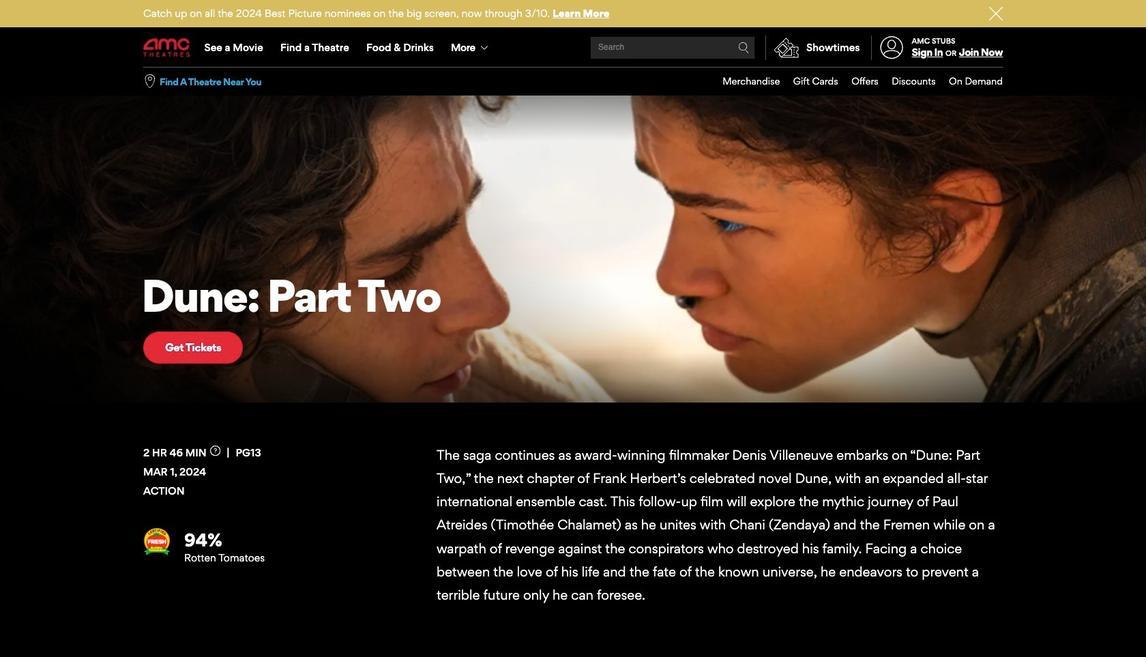 Task type: locate. For each thing, give the bounding box(es) containing it.
rotten tomatoes certified fresh image
[[143, 528, 171, 555]]

sign in or join amc stubs element
[[871, 29, 1003, 67]]

user profile image
[[873, 36, 911, 59]]

dune: part two image
[[0, 95, 1146, 402]]

menu item
[[709, 68, 780, 95], [780, 68, 838, 95], [838, 68, 879, 95], [879, 68, 936, 95], [936, 68, 1003, 95]]

more information about image
[[210, 446, 221, 456]]

4 menu item from the left
[[879, 68, 936, 95]]

1 vertical spatial menu
[[709, 68, 1003, 95]]

showtimes image
[[766, 35, 807, 60]]

menu
[[143, 29, 1003, 67], [709, 68, 1003, 95]]

amc logo image
[[143, 38, 191, 57], [143, 38, 191, 57]]



Task type: vqa. For each thing, say whether or not it's contained in the screenshot.
the left Boys
no



Task type: describe. For each thing, give the bounding box(es) containing it.
1 menu item from the left
[[709, 68, 780, 95]]

search the AMC website text field
[[596, 43, 738, 53]]

3 menu item from the left
[[838, 68, 879, 95]]

5 menu item from the left
[[936, 68, 1003, 95]]

0 vertical spatial menu
[[143, 29, 1003, 67]]

submit search icon image
[[738, 42, 749, 53]]

2 menu item from the left
[[780, 68, 838, 95]]



